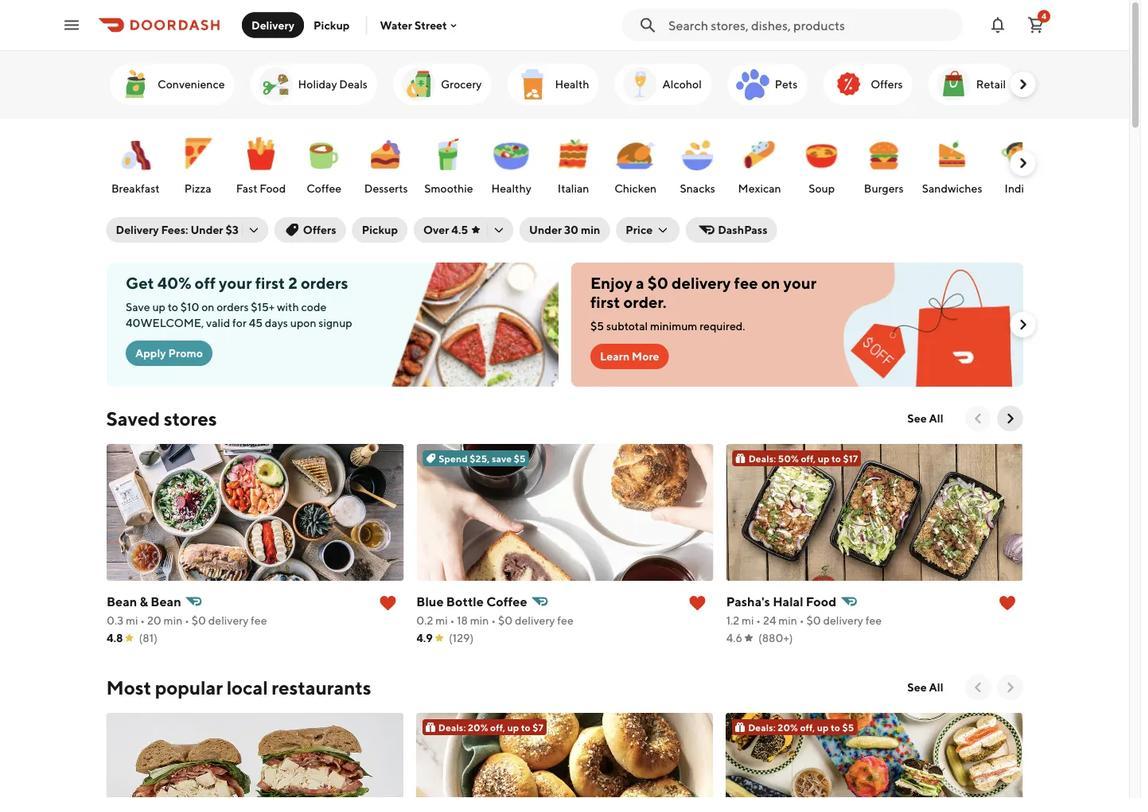 Task type: locate. For each thing, give the bounding box(es) containing it.
2 vertical spatial next button of carousel image
[[1002, 680, 1018, 696]]

min right 30
[[581, 223, 600, 236]]

2 mi from the left
[[435, 614, 447, 627]]

30
[[564, 223, 579, 236]]

see all for saved stores
[[908, 412, 943, 425]]

all left previous button of carousel image
[[929, 412, 943, 425]]

convenience
[[157, 78, 224, 91]]

0 horizontal spatial orders
[[216, 300, 248, 314]]

0 vertical spatial pickup
[[314, 18, 350, 31]]

1 horizontal spatial orders
[[300, 274, 348, 292]]

delivery inside enjoy a $0 delivery fee on your first order. $5 subtotal minimum required.
[[671, 274, 731, 292]]

1 vertical spatial first
[[590, 293, 620, 312]]

next button of carousel image right previous button of carousel icon
[[1002, 680, 1018, 696]]

grocery
[[440, 78, 481, 91]]

50%
[[778, 453, 799, 464]]

pickup right delivery 'button'
[[314, 18, 350, 31]]

water street button
[[380, 19, 460, 32]]

fee
[[734, 274, 758, 292], [250, 614, 267, 627], [557, 614, 573, 627], [865, 614, 882, 627]]

pickup button down desserts
[[352, 217, 407, 243]]

most popular local restaurants
[[106, 676, 371, 699]]

2 under from the left
[[529, 223, 562, 236]]

• right 20
[[184, 614, 189, 627]]

1 vertical spatial food
[[806, 594, 836, 609]]

(81)
[[139, 632, 157, 645]]

up for deals: 20% off, up to $7
[[507, 722, 519, 733]]

4 button
[[1020, 9, 1052, 41]]

0 horizontal spatial first
[[255, 274, 285, 292]]

0 horizontal spatial offers
[[303, 223, 336, 236]]

0 vertical spatial all
[[929, 412, 943, 425]]

coffee up 0.2 mi • 18 min • $​0 delivery fee
[[486, 594, 527, 609]]

2 see all from the top
[[908, 681, 943, 694]]

delivery for bean & bean
[[208, 614, 248, 627]]

1 vertical spatial see all link
[[898, 675, 953, 700]]

2 see from the top
[[908, 681, 927, 694]]

2
[[288, 274, 297, 292]]

20%
[[468, 722, 488, 733], [778, 722, 798, 733]]

fee for bean & bean
[[250, 614, 267, 627]]

under
[[191, 223, 223, 236], [529, 223, 562, 236]]

mi
[[125, 614, 138, 627], [435, 614, 447, 627], [741, 614, 754, 627]]

save
[[125, 300, 150, 314]]

1 vertical spatial delivery
[[116, 223, 159, 236]]

delivery up holiday deals image
[[251, 18, 295, 31]]

$​0 down pasha's halal food
[[806, 614, 821, 627]]

1 horizontal spatial coffee
[[486, 594, 527, 609]]

0 horizontal spatial click to remove this store from your saved list image
[[378, 594, 397, 613]]

orders
[[300, 274, 348, 292], [216, 300, 248, 314]]

delivery for delivery fees: under $3
[[116, 223, 159, 236]]

min right 18
[[470, 614, 489, 627]]

promo
[[168, 347, 202, 360]]

• down blue bottle coffee
[[491, 614, 496, 627]]

bean up 0.3
[[106, 594, 137, 609]]

delivery up most popular local restaurants
[[208, 614, 248, 627]]

deals: for deals: 50% off, up to $17
[[748, 453, 776, 464]]

0 horizontal spatial 20%
[[468, 722, 488, 733]]

1 horizontal spatial mi
[[435, 614, 447, 627]]

get 40% off your first 2 orders save up to $10 on orders $15+ with code 40welcome, valid for 45 days upon signup
[[125, 274, 352, 329]]

3 mi from the left
[[741, 614, 754, 627]]

apply
[[135, 347, 166, 360]]

delivery inside 'button'
[[251, 18, 295, 31]]

2 $​0 from the left
[[498, 614, 512, 627]]

see all link for saved stores
[[898, 406, 953, 431]]

blue
[[416, 594, 443, 609]]

click to remove this store from your saved list image
[[378, 594, 397, 613], [688, 594, 707, 613]]

0 horizontal spatial bean
[[106, 594, 137, 609]]

2 horizontal spatial $​0
[[806, 614, 821, 627]]

deals
[[339, 78, 367, 91]]

1 horizontal spatial $5
[[590, 320, 604, 333]]

delivery down pasha's halal food
[[823, 614, 863, 627]]

on right "$10"
[[201, 300, 214, 314]]

1 vertical spatial offers
[[303, 223, 336, 236]]

$​0
[[191, 614, 206, 627], [498, 614, 512, 627], [806, 614, 821, 627]]

offers right offers image
[[870, 78, 903, 91]]

mi right 0.3
[[125, 614, 138, 627]]

1 horizontal spatial delivery
[[251, 18, 295, 31]]

a
[[635, 274, 644, 292]]

alcohol link
[[614, 64, 711, 105]]

1 vertical spatial next button of carousel image
[[1002, 411, 1018, 427]]

under inside button
[[529, 223, 562, 236]]

learn
[[600, 350, 629, 363]]

bean right &
[[150, 594, 181, 609]]

1 horizontal spatial pickup
[[362, 223, 398, 236]]

$​0 for bean
[[191, 614, 206, 627]]

0 horizontal spatial on
[[201, 300, 214, 314]]

mi right 1.2 at the right bottom
[[741, 614, 754, 627]]

notification bell image
[[988, 16, 1008, 35]]

0 horizontal spatial food
[[259, 182, 285, 195]]

food
[[259, 182, 285, 195], [806, 594, 836, 609]]

delivery right $0
[[671, 274, 731, 292]]

pickup button up holiday deals
[[304, 12, 359, 38]]

alcohol image
[[621, 65, 659, 103]]

$25,
[[469, 453, 489, 464]]

1 vertical spatial see all
[[908, 681, 943, 694]]

40welcome,
[[125, 316, 204, 329]]

under left $3
[[191, 223, 223, 236]]

1 vertical spatial $5
[[514, 453, 525, 464]]

convenience link
[[109, 64, 234, 105]]

offers up code
[[303, 223, 336, 236]]

• left 24
[[756, 614, 761, 627]]

1 vertical spatial coffee
[[486, 594, 527, 609]]

food up 1.2 mi • 24 min • $​0 delivery fee
[[806, 594, 836, 609]]

price
[[626, 223, 653, 236]]

1 vertical spatial on
[[201, 300, 214, 314]]

up for deals: 50% off, up to $17
[[818, 453, 829, 464]]

1 vertical spatial all
[[929, 681, 943, 694]]

deals: for deals: 20% off, up to $5
[[748, 722, 776, 733]]

see all link
[[898, 406, 953, 431], [898, 675, 953, 700]]

see all left previous button of carousel icon
[[908, 681, 943, 694]]

0 vertical spatial see
[[908, 412, 927, 425]]

0 vertical spatial see all
[[908, 412, 943, 425]]

next button of carousel image
[[1015, 76, 1031, 92], [1015, 317, 1031, 333]]

1 click to remove this store from your saved list image from the left
[[378, 594, 397, 613]]

to for deals: 20% off, up to $5
[[831, 722, 840, 733]]

20
[[147, 614, 161, 627]]

min for pasha's halal food
[[778, 614, 797, 627]]

0 horizontal spatial $​0
[[191, 614, 206, 627]]

coffee
[[306, 182, 341, 195], [486, 594, 527, 609]]

$​0 for coffee
[[498, 614, 512, 627]]

0 vertical spatial first
[[255, 274, 285, 292]]

delivery down blue bottle coffee
[[514, 614, 555, 627]]

see for saved stores
[[908, 412, 927, 425]]

3 • from the left
[[450, 614, 454, 627]]

$​0 right 20
[[191, 614, 206, 627]]

blue bottle coffee
[[416, 594, 527, 609]]

see all
[[908, 412, 943, 425], [908, 681, 943, 694]]

see for most popular local restaurants
[[908, 681, 927, 694]]

see all left previous button of carousel image
[[908, 412, 943, 425]]

see left previous button of carousel icon
[[908, 681, 927, 694]]

2 all from the top
[[929, 681, 943, 694]]

1 all from the top
[[929, 412, 943, 425]]

1 horizontal spatial under
[[529, 223, 562, 236]]

&
[[139, 594, 148, 609]]

1 $​0 from the left
[[191, 614, 206, 627]]

2 see all link from the top
[[898, 675, 953, 700]]

1.2 mi • 24 min • $​0 delivery fee
[[726, 614, 882, 627]]

2 next button of carousel image from the top
[[1015, 317, 1031, 333]]

get
[[125, 274, 154, 292]]

1 horizontal spatial on
[[761, 274, 780, 292]]

2 20% from the left
[[778, 722, 798, 733]]

$5
[[590, 320, 604, 333], [514, 453, 525, 464], [842, 722, 854, 733]]

$5 inside enjoy a $0 delivery fee on your first order. $5 subtotal minimum required.
[[590, 320, 604, 333]]

2 click to remove this store from your saved list image from the left
[[688, 594, 707, 613]]

click to remove this store from your saved list image left pasha's
[[688, 594, 707, 613]]

$​0 down blue bottle coffee
[[498, 614, 512, 627]]

desserts
[[364, 182, 408, 195]]

1 see all link from the top
[[898, 406, 953, 431]]

next button of carousel image up indian on the right top of page
[[1015, 155, 1031, 171]]

1 mi from the left
[[125, 614, 138, 627]]

1 horizontal spatial click to remove this store from your saved list image
[[688, 594, 707, 613]]

open menu image
[[62, 16, 81, 35]]

price button
[[616, 217, 680, 243]]

Store search: begin typing to search for stores available on DoorDash text field
[[669, 16, 953, 34]]

2 • from the left
[[184, 614, 189, 627]]

over 4.5 button
[[414, 217, 513, 243]]

2 vertical spatial $5
[[842, 722, 854, 733]]

holiday deals
[[298, 78, 367, 91]]

min for blue bottle coffee
[[470, 614, 489, 627]]

0 vertical spatial $5
[[590, 320, 604, 333]]

next button of carousel image right previous button of carousel image
[[1002, 411, 1018, 427]]

previous button of carousel image
[[971, 411, 986, 427]]

off, for $17
[[801, 453, 816, 464]]

mi right 0.2
[[435, 614, 447, 627]]

food right fast
[[259, 182, 285, 195]]

up inside get 40% off your first 2 orders save up to $10 on orders $15+ with code 40welcome, valid for 45 days upon signup
[[152, 300, 165, 314]]

0 horizontal spatial mi
[[125, 614, 138, 627]]

1 horizontal spatial 20%
[[778, 722, 798, 733]]

pets image
[[733, 65, 771, 103]]

1 vertical spatial next button of carousel image
[[1015, 317, 1031, 333]]

orders up code
[[300, 274, 348, 292]]

apply promo button
[[125, 341, 212, 366]]

0.3
[[106, 614, 123, 627]]

see left previous button of carousel image
[[908, 412, 927, 425]]

on down "dashpass"
[[761, 274, 780, 292]]

see all link left previous button of carousel icon
[[898, 675, 953, 700]]

min right 20
[[163, 614, 182, 627]]

mexican
[[738, 182, 781, 195]]

0 vertical spatial next button of carousel image
[[1015, 155, 1031, 171]]

spend
[[438, 453, 467, 464]]

saved stores link
[[106, 406, 217, 431]]

next button of carousel image
[[1015, 155, 1031, 171], [1002, 411, 1018, 427], [1002, 680, 1018, 696]]

• down halal
[[799, 614, 804, 627]]

click to remove this store from your saved list image left blue
[[378, 594, 397, 613]]

• left 18
[[450, 614, 454, 627]]

0 horizontal spatial delivery
[[116, 223, 159, 236]]

delivery
[[671, 274, 731, 292], [208, 614, 248, 627], [514, 614, 555, 627], [823, 614, 863, 627]]

pickup down desserts
[[362, 223, 398, 236]]

1 horizontal spatial your
[[783, 274, 816, 292]]

2 horizontal spatial mi
[[741, 614, 754, 627]]

healthy
[[491, 182, 531, 195]]

under 30 min
[[529, 223, 600, 236]]

18
[[457, 614, 468, 627]]

valid
[[206, 316, 230, 329]]

1 your from the left
[[219, 274, 252, 292]]

1 next button of carousel image from the top
[[1015, 76, 1031, 92]]

1 horizontal spatial bean
[[150, 594, 181, 609]]

code
[[301, 300, 326, 314]]

1 see from the top
[[908, 412, 927, 425]]

first
[[255, 274, 285, 292], [590, 293, 620, 312]]

min right 24
[[778, 614, 797, 627]]

coffee up offers button
[[306, 182, 341, 195]]

sandwiches
[[922, 182, 982, 195]]

20% for deals: 20% off, up to $7
[[468, 722, 488, 733]]

to inside get 40% off your first 2 orders save up to $10 on orders $15+ with code 40welcome, valid for 45 days upon signup
[[167, 300, 178, 314]]

water street
[[380, 19, 447, 32]]

0 vertical spatial next button of carousel image
[[1015, 76, 1031, 92]]

orders up for
[[216, 300, 248, 314]]

0 vertical spatial on
[[761, 274, 780, 292]]

0 horizontal spatial under
[[191, 223, 223, 236]]

delivery left fees:
[[116, 223, 159, 236]]

learn more
[[600, 350, 659, 363]]

retail image
[[934, 65, 973, 103]]

first down enjoy
[[590, 293, 620, 312]]

2 your from the left
[[783, 274, 816, 292]]

0 vertical spatial see all link
[[898, 406, 953, 431]]

next button of carousel image for most popular local restaurants
[[1002, 680, 1018, 696]]

street
[[415, 19, 447, 32]]

3 $​0 from the left
[[806, 614, 821, 627]]

5 • from the left
[[756, 614, 761, 627]]

see all link left previous button of carousel image
[[898, 406, 953, 431]]

first left 2
[[255, 274, 285, 292]]

pickup button
[[304, 12, 359, 38], [352, 217, 407, 243]]

0 horizontal spatial your
[[219, 274, 252, 292]]

up for deals: 20% off, up to $5
[[817, 722, 829, 733]]

delivery for delivery
[[251, 18, 295, 31]]

1 horizontal spatial $​0
[[498, 614, 512, 627]]

spend $25, save $5
[[438, 453, 525, 464]]

0 vertical spatial delivery
[[251, 18, 295, 31]]

delivery
[[251, 18, 295, 31], [116, 223, 159, 236]]

1 vertical spatial see
[[908, 681, 927, 694]]

apply promo
[[135, 347, 202, 360]]

4.8
[[106, 632, 123, 645]]

$3
[[226, 223, 239, 236]]

0 vertical spatial coffee
[[306, 182, 341, 195]]

under left 30
[[529, 223, 562, 236]]

local
[[227, 676, 268, 699]]

1 see all from the top
[[908, 412, 943, 425]]

dashpass
[[718, 223, 768, 236]]

1 horizontal spatial offers
[[870, 78, 903, 91]]

$10
[[180, 300, 199, 314]]

• left 20
[[140, 614, 145, 627]]

1 horizontal spatial first
[[590, 293, 620, 312]]

1.2
[[726, 614, 739, 627]]

offers inside button
[[303, 223, 336, 236]]

0.3 mi • 20 min • $​0 delivery fee
[[106, 614, 267, 627]]

1 20% from the left
[[468, 722, 488, 733]]

see all link for most popular local restaurants
[[898, 675, 953, 700]]

all left previous button of carousel icon
[[929, 681, 943, 694]]



Task type: vqa. For each thing, say whether or not it's contained in the screenshot.
0.3
yes



Task type: describe. For each thing, give the bounding box(es) containing it.
next button of carousel image for saved stores
[[1002, 411, 1018, 427]]

4.6
[[726, 632, 742, 645]]

0.2 mi • 18 min • $​0 delivery fee
[[416, 614, 573, 627]]

with
[[277, 300, 299, 314]]

5 items, open order cart image
[[1027, 16, 1046, 35]]

most popular local restaurants link
[[106, 675, 371, 700]]

mi for pasha's
[[741, 614, 754, 627]]

water
[[380, 19, 412, 32]]

0 vertical spatial pickup button
[[304, 12, 359, 38]]

$7
[[533, 722, 544, 733]]

offers button
[[274, 217, 346, 243]]

to for deals: 20% off, up to $7
[[521, 722, 531, 733]]

0 vertical spatial offers
[[870, 78, 903, 91]]

learn more button
[[590, 344, 669, 369]]

chicken
[[614, 182, 656, 195]]

0 horizontal spatial pickup
[[314, 18, 350, 31]]

save
[[491, 453, 511, 464]]

alcohol
[[662, 78, 701, 91]]

pasha's halal food
[[726, 594, 836, 609]]

halal
[[772, 594, 803, 609]]

fee for pasha's halal food
[[865, 614, 882, 627]]

offers image
[[829, 65, 867, 103]]

delivery for blue bottle coffee
[[514, 614, 555, 627]]

health link
[[507, 64, 599, 105]]

pets
[[775, 78, 797, 91]]

to for deals: 50% off, up to $17
[[831, 453, 841, 464]]

fees:
[[161, 223, 188, 236]]

fee for blue bottle coffee
[[557, 614, 573, 627]]

saved stores
[[106, 407, 217, 430]]

mi for blue
[[435, 614, 447, 627]]

0.2
[[416, 614, 433, 627]]

deals: for deals: 20% off, up to $7
[[438, 722, 466, 733]]

$​0 for food
[[806, 614, 821, 627]]

off, for $7
[[490, 722, 505, 733]]

see all for most popular local restaurants
[[908, 681, 943, 694]]

pets link
[[727, 64, 807, 105]]

all for most popular local restaurants
[[929, 681, 943, 694]]

bottle
[[446, 594, 483, 609]]

click to remove this store from your saved list image
[[998, 594, 1017, 613]]

grocery link
[[393, 64, 491, 105]]

your inside enjoy a $0 delivery fee on your first order. $5 subtotal minimum required.
[[783, 274, 816, 292]]

bean & bean
[[106, 594, 181, 609]]

on inside enjoy a $0 delivery fee on your first order. $5 subtotal minimum required.
[[761, 274, 780, 292]]

pasha's
[[726, 594, 770, 609]]

enjoy
[[590, 274, 632, 292]]

stores
[[164, 407, 217, 430]]

under 30 min button
[[520, 217, 610, 243]]

grocery image
[[399, 65, 437, 103]]

enjoy a $0 delivery fee on your first order. $5 subtotal minimum required.
[[590, 274, 816, 333]]

4.5
[[452, 223, 468, 236]]

delivery button
[[242, 12, 304, 38]]

4 • from the left
[[491, 614, 496, 627]]

40%
[[157, 274, 191, 292]]

min for bean & bean
[[163, 614, 182, 627]]

subtotal
[[606, 320, 648, 333]]

order.
[[623, 293, 666, 312]]

1 horizontal spatial food
[[806, 594, 836, 609]]

2 horizontal spatial $5
[[842, 722, 854, 733]]

all for saved stores
[[929, 412, 943, 425]]

$15+
[[251, 300, 274, 314]]

health image
[[513, 65, 551, 103]]

holiday
[[298, 78, 337, 91]]

burgers
[[864, 182, 903, 195]]

0 horizontal spatial $5
[[514, 453, 525, 464]]

indian
[[1004, 182, 1036, 195]]

delivery fees: under $3
[[116, 223, 239, 236]]

(129)
[[448, 632, 473, 645]]

required.
[[699, 320, 745, 333]]

off, for $5
[[800, 722, 815, 733]]

pizza
[[184, 182, 211, 195]]

mi for bean
[[125, 614, 138, 627]]

min inside button
[[581, 223, 600, 236]]

off
[[194, 274, 215, 292]]

for
[[232, 316, 246, 329]]

deals: 20% off, up to $5
[[748, 722, 854, 733]]

saved
[[106, 407, 160, 430]]

dashpass button
[[686, 217, 777, 243]]

6 • from the left
[[799, 614, 804, 627]]

(880+)
[[758, 632, 793, 645]]

click to remove this store from your saved list image for bean
[[378, 594, 397, 613]]

restaurants
[[272, 676, 371, 699]]

deals: 20% off, up to $7
[[438, 722, 544, 733]]

upon
[[290, 316, 316, 329]]

most
[[106, 676, 151, 699]]

fast
[[236, 182, 257, 195]]

1 under from the left
[[191, 223, 223, 236]]

convenience image
[[116, 65, 154, 103]]

20% for deals: 20% off, up to $5
[[778, 722, 798, 733]]

4
[[1042, 12, 1047, 21]]

1 vertical spatial pickup button
[[352, 217, 407, 243]]

on inside get 40% off your first 2 orders save up to $10 on orders $15+ with code 40welcome, valid for 45 days upon signup
[[201, 300, 214, 314]]

0 horizontal spatial coffee
[[306, 182, 341, 195]]

your inside get 40% off your first 2 orders save up to $10 on orders $15+ with code 40welcome, valid for 45 days upon signup
[[219, 274, 252, 292]]

holiday deals link
[[250, 64, 377, 105]]

4.9
[[416, 632, 433, 645]]

first inside enjoy a $0 delivery fee on your first order. $5 subtotal minimum required.
[[590, 293, 620, 312]]

1 • from the left
[[140, 614, 145, 627]]

first inside get 40% off your first 2 orders save up to $10 on orders $15+ with code 40welcome, valid for 45 days upon signup
[[255, 274, 285, 292]]

holiday deals image
[[256, 65, 295, 103]]

click to remove this store from your saved list image for coffee
[[688, 594, 707, 613]]

45
[[248, 316, 262, 329]]

over 4.5
[[423, 223, 468, 236]]

over
[[423, 223, 449, 236]]

retail
[[976, 78, 1006, 91]]

0 vertical spatial food
[[259, 182, 285, 195]]

1 vertical spatial pickup
[[362, 223, 398, 236]]

delivery for pasha's halal food
[[823, 614, 863, 627]]

smoothie
[[424, 182, 473, 195]]

0 vertical spatial orders
[[300, 274, 348, 292]]

$0
[[647, 274, 668, 292]]

snacks
[[680, 182, 715, 195]]

2 bean from the left
[[150, 594, 181, 609]]

previous button of carousel image
[[971, 680, 986, 696]]

breakfast
[[111, 182, 159, 195]]

retail link
[[928, 64, 1015, 105]]

fast food
[[236, 182, 285, 195]]

24
[[763, 614, 776, 627]]

deals: 50% off, up to $17
[[748, 453, 858, 464]]

1 vertical spatial orders
[[216, 300, 248, 314]]

fee inside enjoy a $0 delivery fee on your first order. $5 subtotal minimum required.
[[734, 274, 758, 292]]

1 bean from the left
[[106, 594, 137, 609]]

offers link
[[823, 64, 912, 105]]

health
[[555, 78, 589, 91]]

more
[[632, 350, 659, 363]]

minimum
[[650, 320, 697, 333]]



